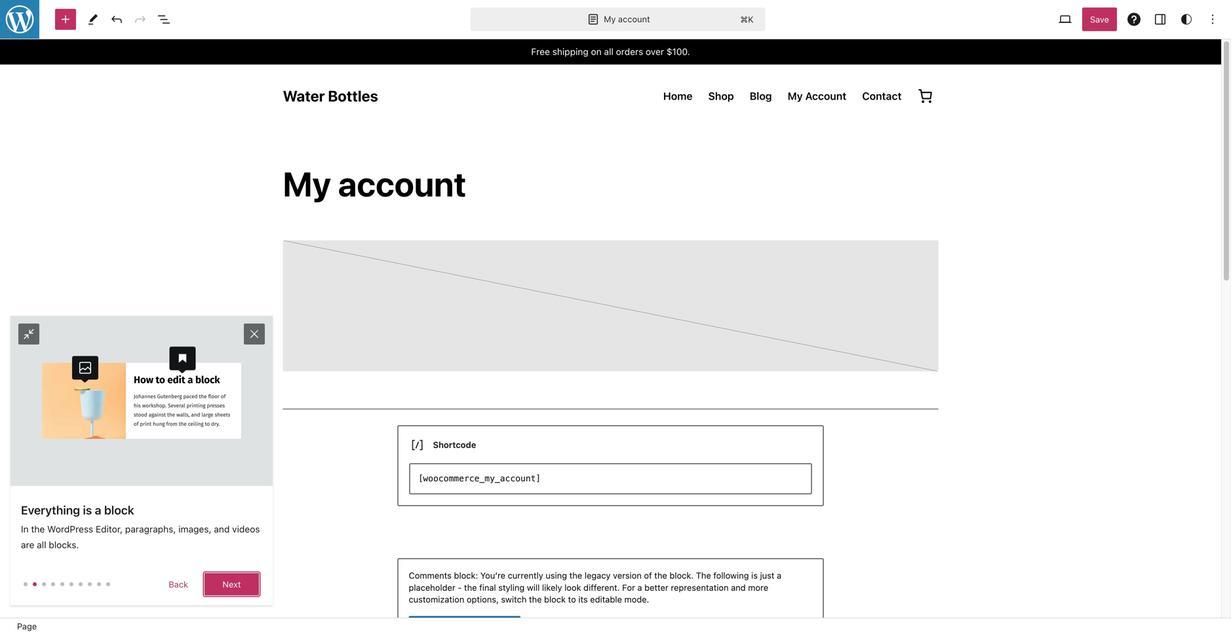 Task type: describe. For each thing, give the bounding box(es) containing it.
pagination control element
[[21, 573, 262, 597]]

everything
[[21, 503, 80, 518]]

back button
[[161, 573, 196, 597]]

view image
[[1058, 11, 1073, 27]]

toggle block inserter image
[[58, 11, 73, 27]]

a
[[95, 503, 101, 518]]

undo image
[[109, 11, 125, 27]]

block
[[104, 503, 134, 518]]

images,
[[178, 524, 211, 535]]

list view image
[[156, 11, 172, 27]]

minimize tour image
[[21, 326, 34, 342]]

editor top bar region
[[0, 0, 1231, 39]]

are
[[21, 540, 34, 551]]

page
[[17, 622, 37, 632]]

styles image
[[1179, 11, 1195, 27]]

next button
[[204, 573, 260, 597]]

account
[[618, 14, 650, 24]]

is
[[83, 503, 92, 518]]

close tour image
[[248, 326, 261, 342]]

next
[[223, 580, 241, 590]]

all
[[37, 540, 46, 551]]

editor,
[[96, 524, 123, 535]]

blocks.
[[49, 540, 79, 551]]

my account
[[604, 14, 650, 24]]

back
[[169, 580, 188, 590]]

tour media image
[[10, 316, 273, 486]]

in the wordpress editor, paragraphs, images, and videos are all blocks.
[[21, 524, 260, 551]]

paragraphs,
[[125, 524, 176, 535]]



Task type: vqa. For each thing, say whether or not it's contained in the screenshot.
Group
no



Task type: locate. For each thing, give the bounding box(es) containing it.
videos
[[232, 524, 260, 535]]

wordpress
[[47, 524, 93, 535]]

in
[[21, 524, 29, 535]]

and
[[214, 524, 230, 535]]

⌘k
[[740, 14, 754, 24]]

everything is a block
[[21, 503, 134, 518]]

settings image
[[1153, 11, 1168, 27]]

options image
[[1205, 11, 1221, 27]]

save
[[1090, 14, 1109, 24]]

my
[[604, 14, 616, 24]]

save button
[[1082, 8, 1117, 31]]

redo image
[[132, 11, 148, 27]]

tools image
[[85, 11, 101, 27]]

site icon image
[[0, 0, 41, 40]]

the
[[31, 524, 45, 535]]

help image
[[1126, 11, 1142, 27]]



